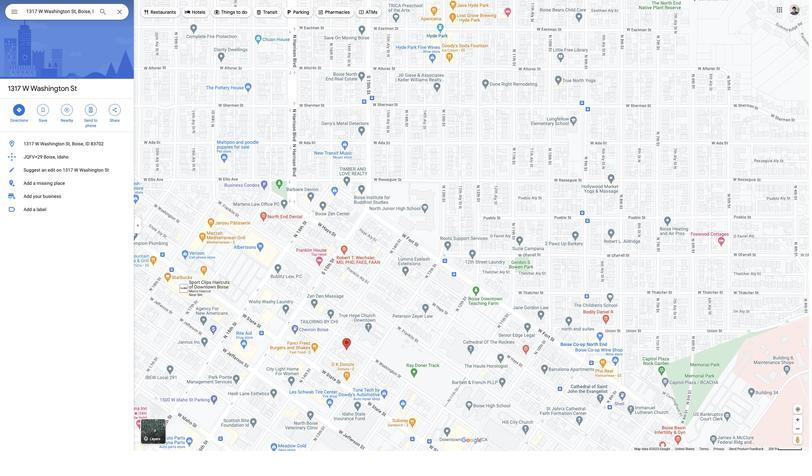 Task type: describe. For each thing, give the bounding box(es) containing it.
 parking
[[286, 9, 310, 16]]

missing
[[37, 181, 53, 186]]

st,
[[66, 141, 71, 146]]

atms
[[366, 9, 378, 15]]

zoom out image
[[796, 426, 801, 431]]

to inside send to phone
[[94, 118, 98, 123]]

united states button
[[676, 447, 695, 451]]

83702
[[91, 141, 104, 146]]

 things to do
[[214, 9, 248, 16]]

business
[[43, 194, 61, 199]]

2 horizontal spatial 1317
[[63, 167, 73, 173]]

suggest
[[24, 167, 40, 173]]

200 ft button
[[769, 447, 803, 451]]


[[318, 9, 324, 16]]

 search field
[[5, 4, 129, 21]]

map data ©2023 google
[[635, 447, 671, 451]]

 restaurants
[[143, 9, 176, 16]]

google account: nolan park  
(nolan.park@adept.ai) image
[[790, 4, 800, 15]]

w for 1317 w washington st, boise, id 83702
[[35, 141, 39, 146]]

1317 w washington st main content
[[0, 0, 134, 451]]

200 ft
[[769, 447, 778, 451]]

jqfv+29 boise, idaho button
[[0, 150, 134, 163]]

 atms
[[359, 9, 378, 16]]

an
[[41, 167, 47, 173]]

your
[[33, 194, 42, 199]]

actions for 1317 w washington st region
[[0, 99, 134, 132]]

zoom in image
[[796, 417, 801, 422]]


[[286, 9, 292, 16]]

footer inside google maps element
[[635, 447, 769, 451]]

privacy
[[714, 447, 725, 451]]

suggest an edit on 1317 w washington st button
[[0, 163, 134, 177]]

1317 w washington st, boise, id 83702 button
[[0, 137, 134, 150]]

washington for st
[[31, 84, 69, 93]]

st inside button
[[105, 167, 109, 173]]

jqfv+29 boise, idaho
[[24, 154, 69, 160]]

terms
[[700, 447, 709, 451]]

a for missing
[[33, 181, 35, 186]]

save
[[39, 118, 47, 123]]

jqfv+29
[[24, 154, 43, 160]]

boise, inside jqfv+29 boise, idaho 'button'
[[44, 154, 56, 160]]

boise, inside 1317 w washington st, boise, id 83702 button
[[72, 141, 84, 146]]

add your business link
[[0, 190, 134, 203]]

send for send product feedback
[[730, 447, 737, 451]]

 pharmacies
[[318, 9, 350, 16]]

pharmacies
[[325, 9, 350, 15]]

send for send to phone
[[84, 118, 93, 123]]

suggest an edit on 1317 w washington st
[[24, 167, 109, 173]]

 button
[[5, 4, 24, 21]]

©2023
[[650, 447, 660, 451]]


[[11, 7, 18, 16]]

collapse side panel image
[[134, 222, 141, 229]]

show your location image
[[796, 406, 802, 412]]



Task type: locate. For each thing, give the bounding box(es) containing it.
1 horizontal spatial w
[[35, 141, 39, 146]]

directions
[[10, 118, 28, 123]]

to left do
[[236, 9, 241, 15]]

washington for st,
[[40, 141, 65, 146]]

label
[[37, 207, 46, 212]]

do
[[242, 9, 248, 15]]

1 vertical spatial to
[[94, 118, 98, 123]]

send
[[84, 118, 93, 123], [730, 447, 737, 451]]

None field
[[26, 8, 94, 15]]

2 add from the top
[[24, 194, 32, 199]]

1317 w washington st, boise, id 83702
[[24, 141, 104, 146]]

send inside send to phone
[[84, 118, 93, 123]]


[[185, 9, 191, 16]]

add inside button
[[24, 207, 32, 212]]

1 vertical spatial w
[[35, 141, 39, 146]]

1 horizontal spatial 1317
[[24, 141, 34, 146]]

1 add from the top
[[24, 181, 32, 186]]

a left missing
[[33, 181, 35, 186]]

add a missing place button
[[0, 177, 134, 190]]

w up directions
[[22, 84, 29, 93]]

200
[[769, 447, 775, 451]]

0 horizontal spatial to
[[94, 118, 98, 123]]

add a label button
[[0, 203, 134, 216]]

washington
[[31, 84, 69, 93], [40, 141, 65, 146], [79, 167, 104, 173]]

united
[[676, 447, 685, 451]]

1317 right on
[[63, 167, 73, 173]]

0 vertical spatial 1317
[[8, 84, 21, 93]]

0 vertical spatial a
[[33, 181, 35, 186]]

0 horizontal spatial w
[[22, 84, 29, 93]]

to up phone
[[94, 118, 98, 123]]

show street view coverage image
[[794, 435, 803, 445]]

add your business
[[24, 194, 61, 199]]

0 vertical spatial boise,
[[72, 141, 84, 146]]

feedback
[[750, 447, 764, 451]]


[[256, 9, 262, 16]]

a left the label
[[33, 207, 35, 212]]

add left the label
[[24, 207, 32, 212]]

1 horizontal spatial to
[[236, 9, 241, 15]]

ft
[[776, 447, 778, 451]]

3 add from the top
[[24, 207, 32, 212]]

terms button
[[700, 447, 709, 451]]

united states
[[676, 447, 695, 451]]

add left your
[[24, 194, 32, 199]]

nearby
[[61, 118, 73, 123]]

none field inside 1317 w washington st, boise, id 83702 field
[[26, 8, 94, 15]]

boise, left idaho
[[44, 154, 56, 160]]

google
[[660, 447, 671, 451]]

footer
[[635, 447, 769, 451]]

0 vertical spatial add
[[24, 181, 32, 186]]

1 vertical spatial a
[[33, 207, 35, 212]]

add
[[24, 181, 32, 186], [24, 194, 32, 199], [24, 207, 32, 212]]

1 vertical spatial boise,
[[44, 154, 56, 160]]

map
[[635, 447, 642, 451]]

 transit
[[256, 9, 278, 16]]

1 horizontal spatial st
[[105, 167, 109, 173]]

states
[[686, 447, 695, 451]]

1317 w washington st
[[8, 84, 77, 93]]

washington inside suggest an edit on 1317 w washington st button
[[79, 167, 104, 173]]


[[214, 9, 220, 16]]

1317 for 1317 w washington st, boise, id 83702
[[24, 141, 34, 146]]

boise,
[[72, 141, 84, 146], [44, 154, 56, 160]]

product
[[738, 447, 749, 451]]

washington down 'id' at the top of page
[[79, 167, 104, 173]]

parking
[[294, 9, 310, 15]]

0 horizontal spatial boise,
[[44, 154, 56, 160]]

to inside  things to do
[[236, 9, 241, 15]]

privacy button
[[714, 447, 725, 451]]


[[88, 106, 94, 114]]

add for add a label
[[24, 207, 32, 212]]

2 vertical spatial add
[[24, 207, 32, 212]]

send inside button
[[730, 447, 737, 451]]

w
[[22, 84, 29, 93], [35, 141, 39, 146], [74, 167, 78, 173]]

1 vertical spatial 1317
[[24, 141, 34, 146]]


[[16, 106, 22, 114]]

send to phone
[[84, 118, 98, 128]]

phone
[[85, 123, 96, 128]]

w up jqfv+29
[[35, 141, 39, 146]]


[[143, 9, 149, 16]]

things
[[221, 9, 235, 15]]

a inside 'button'
[[33, 181, 35, 186]]

a for label
[[33, 207, 35, 212]]

0 vertical spatial to
[[236, 9, 241, 15]]

send product feedback
[[730, 447, 764, 451]]

1 vertical spatial washington
[[40, 141, 65, 146]]

0 vertical spatial washington
[[31, 84, 69, 93]]

2 a from the top
[[33, 207, 35, 212]]

1317 up jqfv+29
[[24, 141, 34, 146]]

2 vertical spatial washington
[[79, 167, 104, 173]]

1 a from the top
[[33, 181, 35, 186]]

1317
[[8, 84, 21, 93], [24, 141, 34, 146], [63, 167, 73, 173]]

1 vertical spatial st
[[105, 167, 109, 173]]

add inside 'button'
[[24, 181, 32, 186]]

restaurants
[[151, 9, 176, 15]]

add a missing place
[[24, 181, 65, 186]]

a inside button
[[33, 207, 35, 212]]

0 horizontal spatial 1317
[[8, 84, 21, 93]]

washington up 
[[31, 84, 69, 93]]

add for add a missing place
[[24, 181, 32, 186]]

w down jqfv+29 boise, idaho 'button'
[[74, 167, 78, 173]]


[[64, 106, 70, 114]]

hotels
[[192, 9, 206, 15]]

send product feedback button
[[730, 447, 764, 451]]

footer containing map data ©2023 google
[[635, 447, 769, 451]]


[[40, 106, 46, 114]]

 hotels
[[185, 9, 206, 16]]

add for add your business
[[24, 194, 32, 199]]

2 vertical spatial 1317
[[63, 167, 73, 173]]

washington inside 1317 w washington st, boise, id 83702 button
[[40, 141, 65, 146]]

0 vertical spatial st
[[71, 84, 77, 93]]

google maps element
[[0, 0, 810, 451]]

1317 W Washington St, Boise, ID 83702 field
[[5, 4, 129, 20]]

send up phone
[[84, 118, 93, 123]]

idaho
[[57, 154, 69, 160]]

0 horizontal spatial st
[[71, 84, 77, 93]]

washington up jqfv+29 boise, idaho
[[40, 141, 65, 146]]

edit
[[48, 167, 55, 173]]

on
[[56, 167, 62, 173]]

w for 1317 w washington st
[[22, 84, 29, 93]]

id
[[85, 141, 90, 146]]

0 horizontal spatial send
[[84, 118, 93, 123]]

2 horizontal spatial w
[[74, 167, 78, 173]]

add down suggest in the top left of the page
[[24, 181, 32, 186]]


[[359, 9, 365, 16]]

boise, left 'id' at the top of page
[[72, 141, 84, 146]]

st
[[71, 84, 77, 93], [105, 167, 109, 173]]

to
[[236, 9, 241, 15], [94, 118, 98, 123]]

place
[[54, 181, 65, 186]]

1317 for 1317 w washington st
[[8, 84, 21, 93]]

layers
[[150, 437, 161, 441]]

data
[[642, 447, 649, 451]]

share
[[110, 118, 120, 123]]

transit
[[263, 9, 278, 15]]

1 vertical spatial send
[[730, 447, 737, 451]]

a
[[33, 181, 35, 186], [33, 207, 35, 212]]

0 vertical spatial send
[[84, 118, 93, 123]]


[[112, 106, 118, 114]]

1 horizontal spatial send
[[730, 447, 737, 451]]

2 vertical spatial w
[[74, 167, 78, 173]]

1 vertical spatial add
[[24, 194, 32, 199]]

0 vertical spatial w
[[22, 84, 29, 93]]

1317 up 
[[8, 84, 21, 93]]

add a label
[[24, 207, 46, 212]]

1 horizontal spatial boise,
[[72, 141, 84, 146]]

send left product
[[730, 447, 737, 451]]



Task type: vqa. For each thing, say whether or not it's contained in the screenshot.
the bottom the The
no



